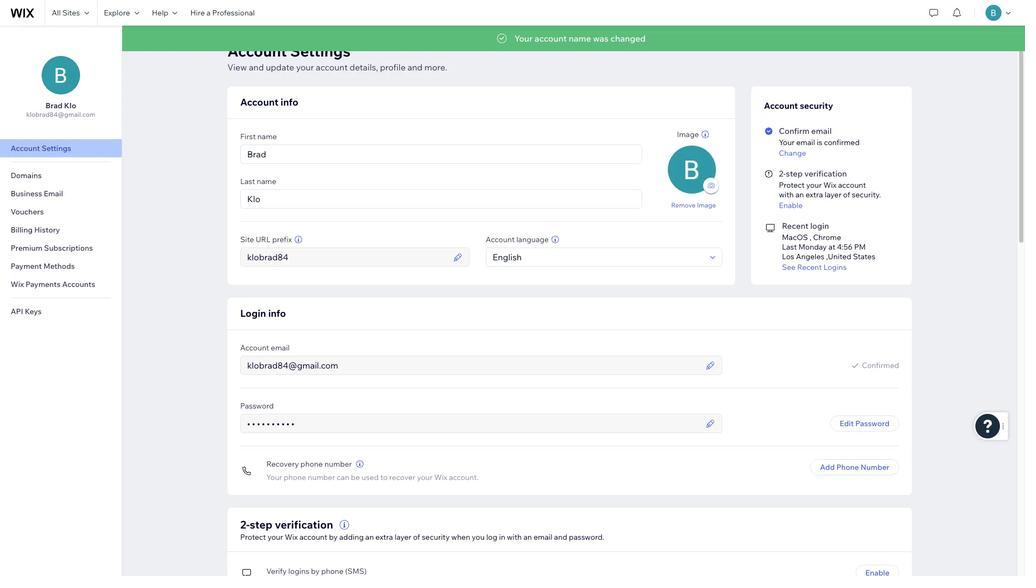 Task type: locate. For each thing, give the bounding box(es) containing it.
billing history link
[[0, 221, 122, 239]]

enable
[[779, 201, 803, 210]]

logins
[[824, 263, 847, 272]]

1 horizontal spatial extra
[[806, 190, 823, 200]]

0 vertical spatial with
[[779, 190, 794, 200]]

wix up enable button
[[824, 180, 837, 190]]

with right in
[[507, 533, 522, 543]]

0 horizontal spatial last
[[240, 177, 255, 186]]

payments
[[26, 280, 60, 289]]

settings up update
[[290, 42, 351, 60]]

0 horizontal spatial 2-
[[240, 519, 250, 532]]

0 vertical spatial protect
[[779, 180, 805, 190]]

1 horizontal spatial step
[[786, 169, 803, 179]]

an right in
[[524, 533, 532, 543]]

last inside recent login macos , chrome last monday at 4:56 pm los angeles ,united states see recent logins
[[782, 242, 797, 252]]

phone down recovery
[[284, 473, 306, 483]]

phone left (sms)
[[321, 567, 344, 576]]

billing
[[11, 225, 33, 235]]

recovery phone number
[[266, 460, 352, 469]]

number for your
[[308, 473, 335, 483]]

wix inside 'link'
[[11, 280, 24, 289]]

protect down 2-step verification
[[240, 533, 266, 543]]

1 vertical spatial last
[[782, 242, 797, 252]]

at
[[829, 242, 836, 252]]

settings inside account settings view and update your account details, profile and more.
[[290, 42, 351, 60]]

1 horizontal spatial verification
[[805, 169, 847, 179]]

0 vertical spatial your
[[515, 33, 533, 44]]

account for account settings view and update your account details, profile and more.
[[227, 42, 287, 60]]

0 vertical spatial info
[[281, 96, 298, 108]]

vouchers link
[[0, 203, 122, 221]]

recovery
[[266, 460, 299, 469]]

1 horizontal spatial 2-
[[779, 169, 786, 179]]

accounts
[[62, 280, 95, 289]]

with up enable
[[779, 190, 794, 200]]

your
[[296, 62, 314, 73], [806, 180, 822, 190], [417, 473, 433, 483], [268, 533, 283, 543]]

2- inside 2-step verification protect your wix account with an extra layer of security. enable
[[779, 169, 786, 179]]

2-step verification
[[240, 519, 333, 532]]

domains
[[11, 171, 42, 180]]

by right logins
[[311, 567, 320, 576]]

premium
[[11, 244, 42, 253]]

verification down change button
[[805, 169, 847, 179]]

used
[[362, 473, 379, 483]]

0 horizontal spatial step
[[250, 519, 272, 532]]

step inside 2-step verification protect your wix account with an extra layer of security. enable
[[786, 169, 803, 179]]

an up enable
[[796, 190, 804, 200]]

remove image
[[671, 201, 716, 209]]

security up confirm
[[800, 100, 833, 111]]

phone right recovery
[[301, 460, 323, 469]]

0 horizontal spatial and
[[249, 62, 264, 73]]

last down first on the top
[[240, 177, 255, 186]]

your account name was changed alert
[[122, 26, 1025, 51]]

recent login macos , chrome last monday at 4:56 pm los angeles ,united states see recent logins
[[782, 221, 876, 272]]

info for account info
[[281, 96, 298, 108]]

step
[[786, 169, 803, 179], [250, 519, 272, 532]]

,
[[810, 233, 812, 242]]

0 vertical spatial of
[[843, 190, 850, 200]]

step for 2-step verification
[[250, 519, 272, 532]]

0 vertical spatial number
[[325, 460, 352, 469]]

account up enable button
[[838, 180, 866, 190]]

of
[[843, 190, 850, 200], [413, 533, 420, 543]]

in
[[499, 533, 505, 543]]

change button
[[779, 148, 898, 158]]

account up first name
[[240, 96, 278, 108]]

is
[[817, 138, 822, 147]]

account for account info
[[240, 96, 278, 108]]

0 horizontal spatial settings
[[42, 144, 71, 153]]

1 horizontal spatial password
[[856, 419, 890, 429]]

1 horizontal spatial with
[[779, 190, 794, 200]]

0 vertical spatial phone
[[301, 460, 323, 469]]

0 horizontal spatial by
[[311, 567, 320, 576]]

number
[[325, 460, 352, 469], [308, 473, 335, 483]]

log
[[486, 533, 497, 543]]

info for login info
[[268, 308, 286, 320]]

name for first name
[[257, 132, 277, 142]]

extra
[[806, 190, 823, 200], [376, 533, 393, 543]]

wix inside 2-step verification protect your wix account with an extra layer of security. enable
[[824, 180, 837, 190]]

2 horizontal spatial your
[[779, 138, 795, 147]]

your account name was changed
[[515, 33, 646, 44]]

1 vertical spatial your
[[779, 138, 795, 147]]

klo
[[64, 101, 76, 111]]

None field
[[490, 248, 707, 266]]

0 horizontal spatial security
[[422, 533, 450, 543]]

of inside 2-step verification protect your wix account with an extra layer of security. enable
[[843, 190, 850, 200]]

security left when
[[422, 533, 450, 543]]

1 horizontal spatial security
[[800, 100, 833, 111]]

by left adding
[[329, 533, 338, 543]]

name right first on the top
[[257, 132, 277, 142]]

name left was
[[569, 33, 591, 44]]

account inside the "sidebar" element
[[11, 144, 40, 153]]

1 horizontal spatial last
[[782, 242, 797, 252]]

1 horizontal spatial protect
[[779, 180, 805, 190]]

last up see
[[782, 242, 797, 252]]

your inside account settings view and update your account details, profile and more.
[[296, 62, 314, 73]]

1 vertical spatial password
[[856, 419, 890, 429]]

0 horizontal spatial your
[[266, 473, 282, 483]]

first
[[240, 132, 256, 142]]

number down recovery phone number at the left bottom
[[308, 473, 335, 483]]

account for account language
[[486, 235, 515, 245]]

api keys
[[11, 307, 42, 317]]

0 horizontal spatial protect
[[240, 533, 266, 543]]

was
[[593, 33, 609, 44]]

0 horizontal spatial layer
[[395, 533, 411, 543]]

1 horizontal spatial your
[[515, 33, 533, 44]]

verification inside 2-step verification protect your wix account with an extra layer of security. enable
[[805, 169, 847, 179]]

settings for account settings view and update your account details, profile and more.
[[290, 42, 351, 60]]

update
[[266, 62, 294, 73]]

account up "domains" on the top left
[[11, 144, 40, 153]]

help button
[[146, 0, 184, 26]]

by
[[329, 533, 338, 543], [311, 567, 320, 576]]

account up confirm
[[764, 100, 798, 111]]

1 horizontal spatial an
[[524, 533, 532, 543]]

info down update
[[281, 96, 298, 108]]

info right login in the bottom of the page
[[268, 308, 286, 320]]

help
[[152, 8, 168, 18]]

password
[[240, 402, 274, 411], [856, 419, 890, 429]]

chrome
[[813, 233, 841, 242]]

1 vertical spatial phone
[[284, 473, 306, 483]]

0 vertical spatial settings
[[290, 42, 351, 60]]

name inside alert
[[569, 33, 591, 44]]

protect inside 2-step verification protect your wix account with an extra layer of security. enable
[[779, 180, 805, 190]]

see
[[782, 263, 796, 272]]

login info
[[240, 308, 286, 320]]

verification up logins
[[275, 519, 333, 532]]

account up view on the left of the page
[[227, 42, 287, 60]]

and right view on the left of the page
[[249, 62, 264, 73]]

klobrad84@gmail.com
[[26, 111, 95, 119]]

you
[[472, 533, 485, 543]]

(sms)
[[345, 567, 367, 576]]

view
[[227, 62, 247, 73]]

account down login in the bottom of the page
[[240, 343, 269, 353]]

layer right adding
[[395, 533, 411, 543]]

1 horizontal spatial settings
[[290, 42, 351, 60]]

settings
[[290, 42, 351, 60], [42, 144, 71, 153]]

your right update
[[296, 62, 314, 73]]

account left was
[[535, 33, 567, 44]]

account left details,
[[316, 62, 348, 73]]

image
[[677, 130, 699, 139], [697, 201, 716, 209]]

changed
[[611, 33, 646, 44]]

2 horizontal spatial an
[[796, 190, 804, 200]]

history
[[34, 225, 60, 235]]

step down change
[[786, 169, 803, 179]]

1 vertical spatial extra
[[376, 533, 393, 543]]

0 horizontal spatial an
[[365, 533, 374, 543]]

1 vertical spatial of
[[413, 533, 420, 543]]

last
[[240, 177, 255, 186], [782, 242, 797, 252]]

Enter your last name. text field
[[244, 190, 639, 208]]

business email
[[11, 189, 63, 199]]

name down first name
[[257, 177, 276, 186]]

your
[[515, 33, 533, 44], [779, 138, 795, 147], [266, 473, 282, 483]]

explore
[[104, 8, 130, 18]]

1 vertical spatial name
[[257, 132, 277, 142]]

account left language
[[486, 235, 515, 245]]

site
[[240, 235, 254, 245]]

of left when
[[413, 533, 420, 543]]

wix down 2-step verification
[[285, 533, 298, 543]]

layer up enable button
[[825, 190, 842, 200]]

sites
[[62, 8, 80, 18]]

1 vertical spatial 2-
[[240, 519, 250, 532]]

verification
[[805, 169, 847, 179], [275, 519, 333, 532]]

recent up macos
[[782, 221, 809, 231]]

and left password.
[[554, 533, 567, 543]]

0 vertical spatial last
[[240, 177, 255, 186]]

0 vertical spatial extra
[[806, 190, 823, 200]]

0 vertical spatial 2-
[[779, 169, 786, 179]]

step for 2-step verification protect your wix account with an extra layer of security. enable
[[786, 169, 803, 179]]

step up verify
[[250, 519, 272, 532]]

security.
[[852, 190, 881, 200]]

0 vertical spatial verification
[[805, 169, 847, 179]]

extra up enable button
[[806, 190, 823, 200]]

and
[[249, 62, 264, 73], [408, 62, 423, 73], [554, 533, 567, 543]]

hire a professional link
[[184, 0, 261, 26]]

account
[[227, 42, 287, 60], [240, 96, 278, 108], [764, 100, 798, 111], [11, 144, 40, 153], [486, 235, 515, 245], [240, 343, 269, 353]]

account settings
[[11, 144, 71, 153]]

1 vertical spatial protect
[[240, 533, 266, 543]]

subscriptions
[[44, 244, 93, 253]]

add phone number button
[[811, 460, 899, 476]]

1 vertical spatial layer
[[395, 533, 411, 543]]

see recent logins button
[[782, 263, 899, 272]]

recent down angeles
[[797, 263, 822, 272]]

wix down payment
[[11, 280, 24, 289]]

an right adding
[[365, 533, 374, 543]]

your up enable button
[[806, 180, 822, 190]]

extra right adding
[[376, 533, 393, 543]]

email left the is
[[796, 138, 815, 147]]

settings inside 'account settings' link
[[42, 144, 71, 153]]

1 vertical spatial with
[[507, 533, 522, 543]]

and left more.
[[408, 62, 423, 73]]

Choose an account name text field
[[244, 248, 450, 266]]

wix left account.
[[434, 473, 447, 483]]

settings up domains link
[[42, 144, 71, 153]]

login
[[810, 221, 829, 231]]

password.
[[569, 533, 604, 543]]

professional
[[212, 8, 255, 18]]

Enter your first name. text field
[[244, 145, 639, 163]]

brad klo klobrad84@gmail.com
[[26, 101, 95, 119]]

0 vertical spatial by
[[329, 533, 338, 543]]

2 vertical spatial your
[[266, 473, 282, 483]]

recover
[[389, 473, 415, 483]]

1 vertical spatial step
[[250, 519, 272, 532]]

account email
[[240, 343, 290, 353]]

protect your wix account by adding an extra layer of security when you log in with an email and password.
[[240, 533, 604, 543]]

1 vertical spatial image
[[697, 201, 716, 209]]

edit password
[[840, 419, 890, 429]]

settings for account settings
[[42, 144, 71, 153]]

account inside account settings view and update your account details, profile and more.
[[227, 42, 287, 60]]

0 vertical spatial security
[[800, 100, 833, 111]]

0 horizontal spatial verification
[[275, 519, 333, 532]]

your for your phone number can be used to recover your wix account.
[[266, 473, 282, 483]]

your for your account name was changed
[[515, 33, 533, 44]]

None text field
[[244, 415, 703, 433]]

0 vertical spatial step
[[786, 169, 803, 179]]

1 vertical spatial settings
[[42, 144, 71, 153]]

1 horizontal spatial of
[[843, 190, 850, 200]]

0 vertical spatial image
[[677, 130, 699, 139]]

prefix
[[272, 235, 292, 245]]

account inside account settings view and update your account details, profile and more.
[[316, 62, 348, 73]]

protect up enable
[[779, 180, 805, 190]]

enable button
[[779, 201, 898, 210]]

0 vertical spatial layer
[[825, 190, 842, 200]]

1 vertical spatial security
[[422, 533, 450, 543]]

0 vertical spatial name
[[569, 33, 591, 44]]

of up enable button
[[843, 190, 850, 200]]

2-
[[779, 169, 786, 179], [240, 519, 250, 532]]

your inside alert
[[515, 33, 533, 44]]

0 horizontal spatial password
[[240, 402, 274, 411]]

1 vertical spatial number
[[308, 473, 335, 483]]

monday
[[799, 242, 827, 252]]

1 vertical spatial verification
[[275, 519, 333, 532]]

add phone number
[[820, 463, 890, 473]]

1 horizontal spatial layer
[[825, 190, 842, 200]]

name for last name
[[257, 177, 276, 186]]

1 vertical spatial info
[[268, 308, 286, 320]]

number up can
[[325, 460, 352, 469]]

confirmed
[[824, 138, 860, 147]]

0 horizontal spatial of
[[413, 533, 420, 543]]

1 vertical spatial by
[[311, 567, 320, 576]]

add
[[820, 463, 835, 473]]

protect
[[779, 180, 805, 190], [240, 533, 266, 543]]

2 vertical spatial name
[[257, 177, 276, 186]]



Task type: describe. For each thing, give the bounding box(es) containing it.
los
[[782, 252, 794, 262]]

states
[[853, 252, 876, 262]]

account info
[[240, 96, 298, 108]]

first name
[[240, 132, 277, 142]]

api
[[11, 307, 23, 317]]

premium subscriptions link
[[0, 239, 122, 257]]

Email address text field
[[244, 357, 703, 375]]

verify logins by phone (sms)
[[266, 567, 367, 576]]

account inside 2-step verification protect your wix account with an extra layer of security. enable
[[838, 180, 866, 190]]

account language
[[486, 235, 549, 245]]

vouchers
[[11, 207, 44, 217]]

confirm
[[779, 126, 810, 136]]

all
[[52, 8, 61, 18]]

payment methods
[[11, 262, 75, 271]]

billing history
[[11, 225, 60, 235]]

,united
[[826, 252, 851, 262]]

keys
[[25, 307, 42, 317]]

hire a professional
[[190, 8, 255, 18]]

details,
[[350, 62, 378, 73]]

hire
[[190, 8, 205, 18]]

payment
[[11, 262, 42, 271]]

methods
[[43, 262, 75, 271]]

account inside alert
[[535, 33, 567, 44]]

can
[[337, 473, 349, 483]]

number
[[861, 463, 890, 473]]

0 vertical spatial recent
[[782, 221, 809, 231]]

your down 2-step verification
[[268, 533, 283, 543]]

to
[[380, 473, 388, 483]]

verification for 2-step verification protect your wix account with an extra layer of security. enable
[[805, 169, 847, 179]]

wix payments accounts link
[[0, 276, 122, 294]]

account settings link
[[0, 139, 122, 158]]

your inside 2-step verification protect your wix account with an extra layer of security. enable
[[806, 180, 822, 190]]

phone for recovery
[[301, 460, 323, 469]]

number for recovery
[[325, 460, 352, 469]]

account for account security
[[764, 100, 798, 111]]

sidebar element
[[0, 26, 122, 577]]

phone
[[837, 463, 859, 473]]

2 horizontal spatial and
[[554, 533, 567, 543]]

be
[[351, 473, 360, 483]]

email right in
[[534, 533, 553, 543]]

url
[[256, 235, 271, 245]]

pm
[[854, 242, 866, 252]]

extra inside 2-step verification protect your wix account with an extra layer of security. enable
[[806, 190, 823, 200]]

payment methods link
[[0, 257, 122, 276]]

your inside confirm email your email is confirmed change
[[779, 138, 795, 147]]

2- for 2-step verification protect your wix account with an extra layer of security. enable
[[779, 169, 786, 179]]

business email link
[[0, 185, 122, 203]]

email up the is
[[811, 126, 832, 136]]

email down login info
[[271, 343, 290, 353]]

account settings view and update your account details, profile and more.
[[227, 42, 447, 73]]

with inside 2-step verification protect your wix account with an extra layer of security. enable
[[779, 190, 794, 200]]

business
[[11, 189, 42, 199]]

1 vertical spatial recent
[[797, 263, 822, 272]]

email
[[44, 189, 63, 199]]

brad
[[45, 101, 62, 111]]

logins
[[288, 567, 309, 576]]

wix payments accounts
[[11, 280, 95, 289]]

more.
[[425, 62, 447, 73]]

angeles
[[796, 252, 825, 262]]

0 horizontal spatial extra
[[376, 533, 393, 543]]

account for account settings
[[11, 144, 40, 153]]

site url prefix
[[240, 235, 292, 245]]

2-step verification protect your wix account with an extra layer of security. enable
[[779, 169, 881, 210]]

layer inside 2-step verification protect your wix account with an extra layer of security. enable
[[825, 190, 842, 200]]

account for account email
[[240, 343, 269, 353]]

2- for 2-step verification
[[240, 519, 250, 532]]

image inside button
[[697, 201, 716, 209]]

account.
[[449, 473, 479, 483]]

1 horizontal spatial by
[[329, 533, 338, 543]]

an inside 2-step verification protect your wix account with an extra layer of security. enable
[[796, 190, 804, 200]]

login
[[240, 308, 266, 320]]

when
[[451, 533, 470, 543]]

confirm email your email is confirmed change
[[779, 126, 860, 158]]

phone for your
[[284, 473, 306, 483]]

your phone number can be used to recover your wix account.
[[266, 473, 479, 483]]

last name
[[240, 177, 276, 186]]

domains link
[[0, 167, 122, 185]]

adding
[[339, 533, 364, 543]]

api keys link
[[0, 303, 122, 321]]

1 horizontal spatial and
[[408, 62, 423, 73]]

all sites
[[52, 8, 80, 18]]

verification for 2-step verification
[[275, 519, 333, 532]]

edit password button
[[830, 416, 899, 432]]

2 vertical spatial phone
[[321, 567, 344, 576]]

your right recover
[[417, 473, 433, 483]]

language
[[516, 235, 549, 245]]

0 vertical spatial password
[[240, 402, 274, 411]]

0 horizontal spatial with
[[507, 533, 522, 543]]

account down 2-step verification
[[300, 533, 327, 543]]

premium subscriptions
[[11, 244, 93, 253]]

password inside button
[[856, 419, 890, 429]]

4:56
[[837, 242, 853, 252]]

account security
[[764, 100, 833, 111]]

a
[[206, 8, 211, 18]]



Task type: vqa. For each thing, say whether or not it's contained in the screenshot.
Search for tools, apps, help & more... FIELD
no



